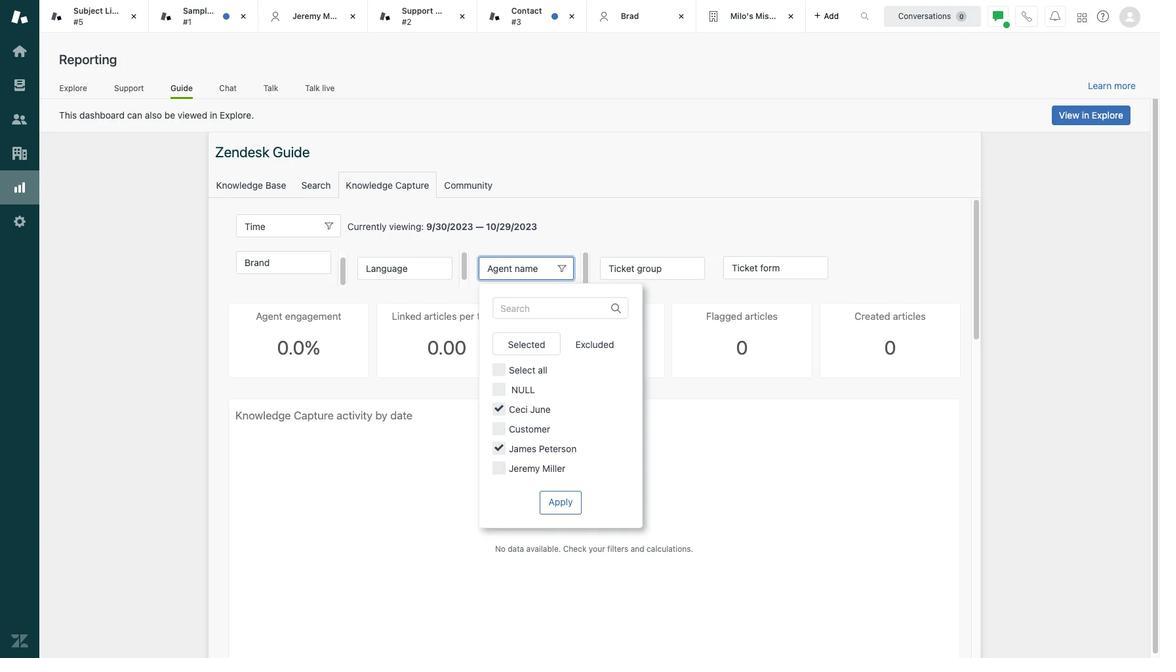 Task type: vqa. For each thing, say whether or not it's contained in the screenshot.
fourth tab from the right
yes



Task type: describe. For each thing, give the bounding box(es) containing it.
add button
[[806, 0, 847, 32]]

talk for talk live
[[305, 83, 320, 93]]

outreach
[[436, 6, 471, 16]]

guide link
[[171, 83, 193, 99]]

zendesk products image
[[1078, 13, 1087, 22]]

#5
[[73, 17, 83, 27]]

close image for brad tab
[[675, 10, 688, 23]]

guide
[[171, 83, 193, 93]]

viewed
[[178, 110, 208, 121]]

close image for tab containing subject line
[[127, 10, 140, 23]]

talk link
[[263, 83, 279, 97]]

this dashboard can also be viewed in explore.
[[59, 110, 254, 121]]

main element
[[0, 0, 39, 659]]

talk for talk
[[264, 83, 278, 93]]

get started image
[[11, 43, 28, 60]]

chat
[[219, 83, 237, 93]]

talk live link
[[305, 83, 335, 97]]

contact #3
[[512, 6, 542, 27]]

dashboard
[[79, 110, 125, 121]]

#1 tab
[[149, 0, 258, 33]]

get help image
[[1098, 10, 1110, 22]]

explore inside the view in explore button
[[1093, 110, 1124, 121]]

#1
[[183, 17, 192, 27]]

tab containing support outreach
[[368, 0, 478, 33]]

brad
[[621, 11, 639, 21]]

zendesk image
[[11, 633, 28, 650]]

line
[[105, 6, 121, 16]]

view in explore
[[1060, 110, 1124, 121]]

1 in from the left
[[210, 110, 217, 121]]

close image inside '#1' tab
[[237, 10, 250, 23]]

can
[[127, 110, 142, 121]]

notifications image
[[1051, 11, 1061, 21]]

jeremy miller tab
[[258, 0, 368, 33]]

view in explore button
[[1053, 106, 1131, 125]]

#3
[[512, 17, 522, 27]]

miller
[[323, 11, 345, 21]]

explore inside explore link
[[59, 83, 87, 93]]

button displays agent's chat status as online. image
[[994, 11, 1004, 21]]

conversations button
[[885, 6, 982, 27]]

zendesk support image
[[11, 9, 28, 26]]



Task type: locate. For each thing, give the bounding box(es) containing it.
2 in from the left
[[1083, 110, 1090, 121]]

support inside the support outreach #2
[[402, 6, 433, 16]]

0 horizontal spatial in
[[210, 110, 217, 121]]

close image inside brad tab
[[675, 10, 688, 23]]

2 tab from the left
[[368, 0, 478, 33]]

support up #2
[[402, 6, 433, 16]]

talk live
[[305, 83, 335, 93]]

tab containing contact
[[478, 0, 587, 33]]

jeremy miller
[[293, 11, 345, 21]]

admin image
[[11, 213, 28, 230]]

subject line #5
[[73, 6, 121, 27]]

4 tab from the left
[[697, 0, 806, 33]]

close image right #1 on the top left
[[237, 10, 250, 23]]

support for support outreach #2
[[402, 6, 433, 16]]

tabs tab list
[[39, 0, 847, 33]]

reporting
[[59, 52, 117, 67]]

1 tab from the left
[[39, 0, 149, 33]]

close image left add dropdown button
[[785, 10, 798, 23]]

3 close image from the left
[[565, 10, 579, 23]]

3 tab from the left
[[478, 0, 587, 33]]

close image left #3
[[456, 10, 469, 23]]

support up can
[[114, 83, 144, 93]]

1 close image from the left
[[127, 10, 140, 23]]

in right view
[[1083, 110, 1090, 121]]

learn more
[[1089, 80, 1137, 91]]

close image right "brad"
[[675, 10, 688, 23]]

1 horizontal spatial in
[[1083, 110, 1090, 121]]

subject
[[73, 6, 103, 16]]

close image right line
[[127, 10, 140, 23]]

1 horizontal spatial talk
[[305, 83, 320, 93]]

talk left live
[[305, 83, 320, 93]]

in right viewed
[[210, 110, 217, 121]]

1 close image from the left
[[346, 10, 359, 23]]

close image
[[346, 10, 359, 23], [456, 10, 469, 23], [565, 10, 579, 23]]

1 vertical spatial support
[[114, 83, 144, 93]]

conversations
[[899, 11, 952, 21]]

explore up this
[[59, 83, 87, 93]]

close image right miller at the left top of page
[[346, 10, 359, 23]]

support
[[402, 6, 433, 16], [114, 83, 144, 93]]

1 horizontal spatial close image
[[456, 10, 469, 23]]

organizations image
[[11, 145, 28, 162]]

customers image
[[11, 111, 28, 128]]

#2
[[402, 17, 412, 27]]

support link
[[114, 83, 144, 97]]

2 close image from the left
[[456, 10, 469, 23]]

close image
[[127, 10, 140, 23], [237, 10, 250, 23], [675, 10, 688, 23], [785, 10, 798, 23]]

support outreach #2
[[402, 6, 471, 27]]

learn more link
[[1089, 80, 1137, 92]]

chat link
[[219, 83, 237, 97]]

more
[[1115, 80, 1137, 91]]

0 horizontal spatial explore
[[59, 83, 87, 93]]

view
[[1060, 110, 1080, 121]]

3 close image from the left
[[675, 10, 688, 23]]

2 close image from the left
[[237, 10, 250, 23]]

close image for 4th tab from left
[[785, 10, 798, 23]]

2 talk from the left
[[305, 83, 320, 93]]

close image for jeremy miller tab
[[346, 10, 359, 23]]

live
[[322, 83, 335, 93]]

close image for tab containing support outreach
[[456, 10, 469, 23]]

explore
[[59, 83, 87, 93], [1093, 110, 1124, 121]]

1 talk from the left
[[264, 83, 278, 93]]

1 horizontal spatial explore
[[1093, 110, 1124, 121]]

0 horizontal spatial talk
[[264, 83, 278, 93]]

support for support
[[114, 83, 144, 93]]

0 horizontal spatial close image
[[346, 10, 359, 23]]

close image right contact #3
[[565, 10, 579, 23]]

jeremy
[[293, 11, 321, 21]]

tab containing subject line
[[39, 0, 149, 33]]

learn
[[1089, 80, 1112, 91]]

0 vertical spatial support
[[402, 6, 433, 16]]

contact
[[512, 6, 542, 16]]

0 vertical spatial explore
[[59, 83, 87, 93]]

tab
[[39, 0, 149, 33], [368, 0, 478, 33], [478, 0, 587, 33], [697, 0, 806, 33]]

in inside button
[[1083, 110, 1090, 121]]

views image
[[11, 77, 28, 94]]

brad tab
[[587, 0, 697, 33]]

reporting image
[[11, 179, 28, 196]]

talk inside "link"
[[264, 83, 278, 93]]

1 horizontal spatial support
[[402, 6, 433, 16]]

close image inside jeremy miller tab
[[346, 10, 359, 23]]

add
[[825, 11, 839, 21]]

in
[[210, 110, 217, 121], [1083, 110, 1090, 121]]

explore.
[[220, 110, 254, 121]]

explore link
[[59, 83, 88, 97]]

2 horizontal spatial close image
[[565, 10, 579, 23]]

talk right the chat
[[264, 83, 278, 93]]

4 close image from the left
[[785, 10, 798, 23]]

be
[[165, 110, 175, 121]]

also
[[145, 110, 162, 121]]

0 horizontal spatial support
[[114, 83, 144, 93]]

explore down learn more link
[[1093, 110, 1124, 121]]

1 vertical spatial explore
[[1093, 110, 1124, 121]]

talk
[[264, 83, 278, 93], [305, 83, 320, 93]]

this
[[59, 110, 77, 121]]



